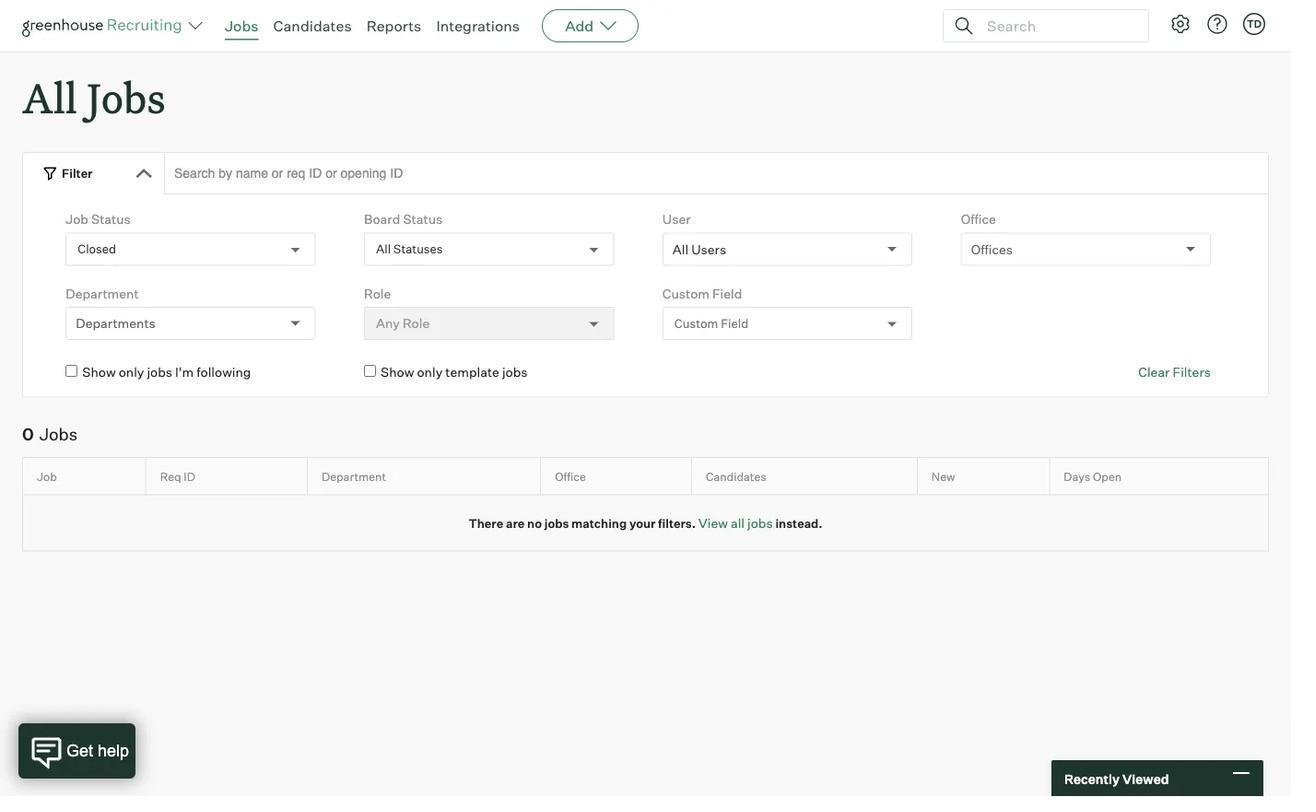 Task type: describe. For each thing, give the bounding box(es) containing it.
days
[[1064, 469, 1091, 484]]

jobs right template
[[502, 364, 528, 380]]

users
[[691, 241, 726, 257]]

status for board status
[[403, 211, 443, 227]]

template
[[445, 364, 499, 380]]

all for all statuses
[[376, 242, 391, 257]]

role
[[364, 285, 391, 302]]

board
[[364, 211, 400, 227]]

reports link
[[366, 17, 422, 35]]

2 horizontal spatial jobs
[[225, 17, 259, 35]]

statuses
[[393, 242, 443, 257]]

recently viewed
[[1065, 771, 1169, 787]]

Search text field
[[982, 12, 1132, 39]]

jobs link
[[225, 17, 259, 35]]

id
[[184, 469, 195, 484]]

integrations
[[436, 17, 520, 35]]

filter
[[62, 166, 93, 180]]

0 horizontal spatial candidates
[[273, 17, 352, 35]]

Show only template jobs checkbox
[[364, 365, 376, 377]]

all jobs
[[22, 70, 166, 124]]

offices
[[971, 241, 1013, 257]]

field
[[712, 285, 742, 302]]

reports
[[366, 17, 422, 35]]

view all jobs link
[[698, 515, 773, 531]]

show only jobs i'm following
[[82, 364, 251, 380]]

custom
[[663, 285, 710, 302]]

only for jobs
[[119, 364, 144, 380]]

your
[[629, 516, 656, 531]]

show for show only template jobs
[[381, 364, 414, 380]]

0 horizontal spatial office
[[555, 469, 586, 484]]

no
[[527, 516, 542, 531]]

viewed
[[1123, 771, 1169, 787]]

there
[[469, 516, 503, 531]]

0 horizontal spatial department
[[66, 285, 139, 302]]

open
[[1093, 469, 1122, 484]]

user
[[663, 211, 691, 227]]

add button
[[542, 9, 639, 42]]

greenhouse recruiting image
[[22, 15, 188, 37]]

0
[[22, 424, 34, 445]]

job status
[[66, 211, 131, 227]]

jobs right all
[[747, 515, 773, 531]]

td button
[[1243, 13, 1265, 35]]

departments
[[76, 315, 156, 332]]



Task type: vqa. For each thing, say whether or not it's contained in the screenshot.
JOB STATUS
yes



Task type: locate. For each thing, give the bounding box(es) containing it.
2 show from the left
[[381, 364, 414, 380]]

office
[[961, 211, 996, 227], [555, 469, 586, 484]]

0 horizontal spatial status
[[91, 211, 131, 227]]

configure image
[[1170, 13, 1192, 35]]

department
[[66, 285, 139, 302], [322, 469, 386, 484]]

jobs for 0 jobs
[[39, 424, 78, 445]]

custom field
[[663, 285, 742, 302]]

0 horizontal spatial job
[[37, 469, 57, 484]]

Search by name or req ID or opening ID text field
[[164, 152, 1269, 195]]

all
[[731, 515, 745, 531]]

board status
[[364, 211, 443, 227]]

jobs right no
[[544, 516, 569, 531]]

all users option
[[673, 241, 726, 257]]

1 vertical spatial jobs
[[87, 70, 166, 124]]

i'm
[[175, 364, 194, 380]]

0 vertical spatial department
[[66, 285, 139, 302]]

2 only from the left
[[417, 364, 443, 380]]

days open
[[1064, 469, 1122, 484]]

show for show only jobs i'm following
[[82, 364, 116, 380]]

only down departments in the top of the page
[[119, 364, 144, 380]]

jobs
[[225, 17, 259, 35], [87, 70, 166, 124], [39, 424, 78, 445]]

all up filter
[[22, 70, 77, 124]]

there are no jobs matching your filters. view all jobs instead.
[[469, 515, 823, 531]]

only for template
[[417, 364, 443, 380]]

0 vertical spatial candidates
[[273, 17, 352, 35]]

1 horizontal spatial office
[[961, 211, 996, 227]]

job down the 0 jobs
[[37, 469, 57, 484]]

status
[[91, 211, 131, 227], [403, 211, 443, 227]]

req
[[160, 469, 181, 484]]

show right show only jobs i'm following checkbox
[[82, 364, 116, 380]]

jobs left candidates link
[[225, 17, 259, 35]]

view
[[698, 515, 728, 531]]

2 horizontal spatial all
[[673, 241, 689, 257]]

only
[[119, 364, 144, 380], [417, 364, 443, 380]]

candidates up view all jobs link
[[706, 469, 766, 484]]

are
[[506, 516, 525, 531]]

job up closed
[[66, 211, 88, 227]]

1 vertical spatial office
[[555, 469, 586, 484]]

clear filters link
[[1139, 363, 1211, 381]]

status up statuses
[[403, 211, 443, 227]]

office up "matching"
[[555, 469, 586, 484]]

jobs
[[147, 364, 172, 380], [502, 364, 528, 380], [747, 515, 773, 531], [544, 516, 569, 531]]

recently
[[1065, 771, 1120, 787]]

Show only jobs I'm following checkbox
[[66, 365, 78, 377]]

integrations link
[[436, 17, 520, 35]]

candidates
[[273, 17, 352, 35], [706, 469, 766, 484]]

jobs for all jobs
[[87, 70, 166, 124]]

show right show only template jobs checkbox
[[381, 364, 414, 380]]

0 vertical spatial job
[[66, 211, 88, 227]]

status for job status
[[91, 211, 131, 227]]

1 horizontal spatial show
[[381, 364, 414, 380]]

all for all users
[[673, 241, 689, 257]]

1 horizontal spatial all
[[376, 242, 391, 257]]

show only template jobs
[[381, 364, 528, 380]]

1 vertical spatial job
[[37, 469, 57, 484]]

jobs inside there are no jobs matching your filters. view all jobs instead.
[[544, 516, 569, 531]]

status up closed
[[91, 211, 131, 227]]

0 jobs
[[22, 424, 78, 445]]

job
[[66, 211, 88, 227], [37, 469, 57, 484]]

jobs left i'm
[[147, 364, 172, 380]]

clear
[[1139, 364, 1170, 380]]

filters
[[1173, 364, 1211, 380]]

req id
[[160, 469, 195, 484]]

jobs down greenhouse recruiting image
[[87, 70, 166, 124]]

1 horizontal spatial status
[[403, 211, 443, 227]]

candidates right jobs link
[[273, 17, 352, 35]]

all users
[[673, 241, 726, 257]]

1 vertical spatial department
[[322, 469, 386, 484]]

td button
[[1240, 9, 1269, 39]]

1 status from the left
[[91, 211, 131, 227]]

1 only from the left
[[119, 364, 144, 380]]

all statuses
[[376, 242, 443, 257]]

all for all jobs
[[22, 70, 77, 124]]

0 horizontal spatial show
[[82, 364, 116, 380]]

1 vertical spatial candidates
[[706, 469, 766, 484]]

2 vertical spatial jobs
[[39, 424, 78, 445]]

all left users on the top of the page
[[673, 241, 689, 257]]

following
[[196, 364, 251, 380]]

show
[[82, 364, 116, 380], [381, 364, 414, 380]]

jobs right '0'
[[39, 424, 78, 445]]

closed
[[78, 242, 116, 257]]

job for job status
[[66, 211, 88, 227]]

td
[[1247, 18, 1262, 30]]

1 horizontal spatial only
[[417, 364, 443, 380]]

clear filters
[[1139, 364, 1211, 380]]

job for job
[[37, 469, 57, 484]]

1 horizontal spatial jobs
[[87, 70, 166, 124]]

0 horizontal spatial all
[[22, 70, 77, 124]]

all down 'board'
[[376, 242, 391, 257]]

instead.
[[775, 516, 823, 531]]

1 horizontal spatial department
[[322, 469, 386, 484]]

1 horizontal spatial candidates
[[706, 469, 766, 484]]

2 status from the left
[[403, 211, 443, 227]]

0 horizontal spatial only
[[119, 364, 144, 380]]

add
[[565, 17, 594, 35]]

0 horizontal spatial jobs
[[39, 424, 78, 445]]

filters.
[[658, 516, 696, 531]]

only left template
[[417, 364, 443, 380]]

new
[[932, 469, 955, 484]]

1 show from the left
[[82, 364, 116, 380]]

all
[[22, 70, 77, 124], [673, 241, 689, 257], [376, 242, 391, 257]]

0 vertical spatial jobs
[[225, 17, 259, 35]]

1 horizontal spatial job
[[66, 211, 88, 227]]

candidates link
[[273, 17, 352, 35]]

matching
[[572, 516, 627, 531]]

office up offices
[[961, 211, 996, 227]]

0 vertical spatial office
[[961, 211, 996, 227]]



